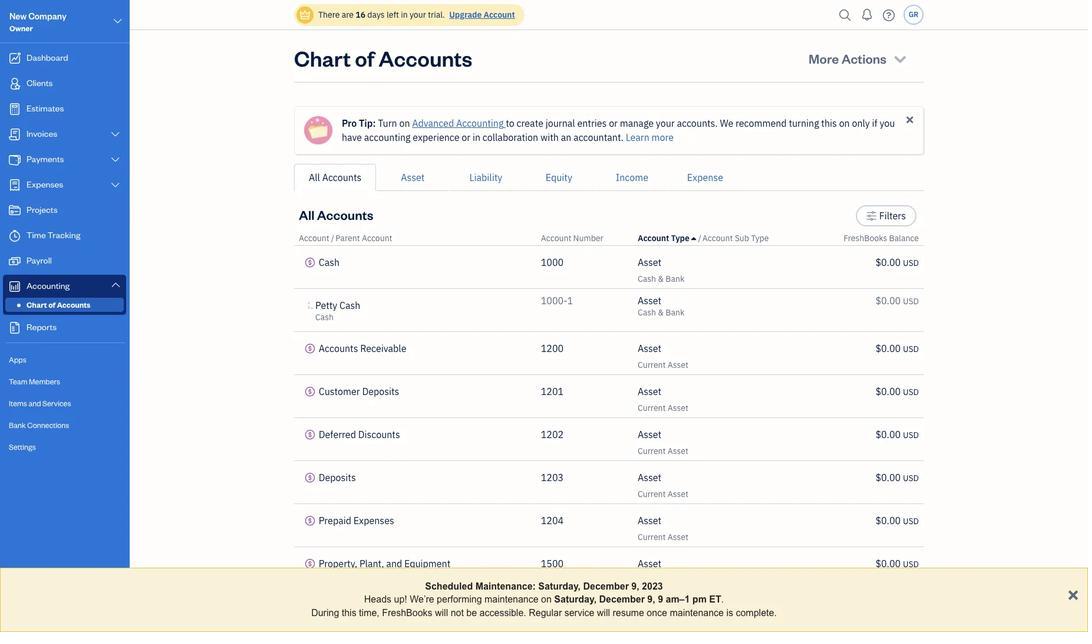 Task type: describe. For each thing, give the bounding box(es) containing it.
learn
[[626, 131, 650, 143]]

freshbooks inside scheduled maintenance: saturday, december 9, 2023 heads up! we're performing maintenance on saturday, december 9, 9 am–1 pm et . during this time, freshbooks will not be accessible. regular service will resume once maintenance is complete.
[[382, 608, 433, 618]]

chart inside main element
[[27, 300, 47, 310]]

invoice image
[[8, 129, 22, 140]]

you
[[880, 117, 895, 129]]

collaboration
[[483, 131, 538, 143]]

be
[[467, 608, 477, 618]]

1203
[[541, 472, 564, 483]]

settings image
[[866, 209, 877, 223]]

deferred
[[319, 429, 356, 440]]

$0.00 for 1000
[[876, 256, 901, 268]]

apps link
[[3, 350, 126, 370]]

petty cash cash
[[315, 300, 360, 323]]

current for 1202
[[638, 446, 666, 456]]

9
[[658, 595, 663, 605]]

1 vertical spatial saturday,
[[554, 595, 597, 605]]

1 vertical spatial deposits
[[319, 472, 356, 483]]

usd for 1000-1
[[903, 296, 919, 307]]

current for 1201
[[638, 403, 666, 413]]

money image
[[8, 255, 22, 267]]

chevron large down image for expenses
[[110, 180, 121, 190]]

regular
[[529, 608, 562, 618]]

dashboard
[[27, 52, 68, 63]]

1 horizontal spatial chart of accounts
[[294, 44, 473, 72]]

estimates
[[27, 103, 64, 114]]

your for manage
[[656, 117, 675, 129]]

trial.
[[428, 9, 445, 20]]

number
[[573, 233, 604, 244]]

asset current asset for 1201
[[638, 386, 689, 413]]

once
[[647, 608, 667, 618]]

of inside main element
[[48, 300, 55, 310]]

$0.00 for 1202
[[876, 429, 901, 440]]

0 horizontal spatial in
[[401, 9, 408, 20]]

tracking
[[48, 229, 80, 241]]

chevron large down image for invoices
[[110, 130, 121, 139]]

bank for 1000-1
[[666, 307, 685, 318]]

property, down 9
[[638, 608, 672, 619]]

bank inside bank connections link
[[9, 420, 26, 430]]

filters button
[[856, 205, 917, 226]]

all inside button
[[309, 172, 320, 183]]

$0.00 usd for 1500
[[876, 558, 919, 570]]

chevrondown image
[[892, 50, 909, 67]]

and down pm
[[697, 608, 711, 619]]

1201
[[541, 386, 564, 397]]

asset inside 'button'
[[401, 172, 425, 183]]

liability button
[[450, 164, 523, 191]]

$0.00 usd for 1000-1
[[876, 295, 919, 307]]

pro tip: turn on advanced accounting
[[342, 117, 504, 129]]

resume
[[613, 608, 644, 618]]

chevron large down image for accounting
[[110, 280, 121, 290]]

account type button
[[638, 233, 696, 244]]

1 horizontal spatial chart
[[294, 44, 351, 72]]

liability
[[470, 172, 503, 183]]

asset cash & bank for 1000
[[638, 256, 685, 284]]

accounting link
[[3, 275, 126, 298]]

accounts down there are 16 days left in your trial. upgrade account
[[379, 44, 473, 72]]

0 vertical spatial freshbooks
[[844, 233, 887, 244]]

equipment down .
[[713, 608, 753, 619]]

accessible.
[[480, 608, 526, 618]]

maintenance:
[[476, 581, 536, 591]]

account number
[[541, 233, 604, 244]]

1000-1
[[541, 295, 573, 307]]

expense button
[[669, 164, 742, 191]]

payroll link
[[3, 249, 126, 274]]

usd for 1000
[[903, 258, 919, 268]]

usd for 1202
[[903, 430, 919, 440]]

we're
[[410, 595, 434, 605]]

customer
[[319, 386, 360, 397]]

account for account / parent account
[[299, 233, 329, 244]]

1 vertical spatial december
[[599, 595, 645, 605]]

income button
[[596, 164, 669, 191]]

1 vertical spatial expenses
[[354, 515, 394, 527]]

payments
[[27, 153, 64, 165]]

furniture
[[315, 601, 354, 613]]

& for 1000
[[658, 274, 664, 284]]

1 horizontal spatial accounting
[[456, 117, 504, 129]]

et
[[709, 595, 722, 605]]

0 vertical spatial december
[[583, 581, 629, 591]]

usd for 1201
[[903, 387, 919, 397]]

report image
[[8, 322, 22, 334]]

chart of accounts inside main element
[[27, 300, 90, 310]]

team members
[[9, 377, 60, 386]]

advanced accounting link
[[412, 117, 506, 129]]

timer image
[[8, 230, 22, 242]]

balance
[[889, 233, 919, 244]]

property, inside furniture property, plant, and equipment
[[315, 613, 349, 624]]

apps
[[9, 355, 26, 364]]

1 vertical spatial or
[[462, 131, 471, 143]]

more actions button
[[798, 44, 919, 73]]

this inside to create journal entries or manage your accounts. we recommend turning this on only if  you have accounting experience or in collaboration with an accountant.
[[822, 117, 837, 129]]

accounts inside main element
[[57, 300, 90, 310]]

accounting inside "link"
[[27, 280, 70, 291]]

discounts
[[358, 429, 400, 440]]

and up up!
[[386, 558, 402, 570]]

upgrade
[[449, 9, 482, 20]]

asset current asset for 1202
[[638, 429, 689, 456]]

asset button
[[376, 164, 450, 191]]

actions
[[842, 50, 887, 67]]

there
[[318, 9, 340, 20]]

items and services
[[9, 399, 71, 408]]

bank connections link
[[3, 415, 126, 436]]

$0.00 usd for 1202
[[876, 429, 919, 440]]

turning
[[789, 117, 819, 129]]

team
[[9, 377, 27, 386]]

prepaid
[[319, 515, 351, 527]]

0 vertical spatial deposits
[[362, 386, 399, 397]]

accounts.
[[677, 117, 718, 129]]

accounts up "account / parent account"
[[317, 206, 373, 223]]

chevron large down image for payments
[[110, 155, 121, 165]]

turn
[[378, 117, 397, 129]]

1 type from the left
[[671, 233, 690, 244]]

learn more
[[626, 131, 674, 143]]

1 for 1000-
[[568, 295, 573, 307]]

plant, inside furniture property, plant, and equipment
[[351, 613, 373, 624]]

in inside to create journal entries or manage your accounts. we recommend turning this on only if  you have accounting experience or in collaboration with an accountant.
[[473, 131, 481, 143]]

0 vertical spatial of
[[355, 44, 374, 72]]

furniture property, plant, and equipment
[[315, 601, 431, 624]]

and inside main element
[[29, 399, 41, 408]]

to
[[506, 117, 515, 129]]

1500
[[541, 558, 564, 570]]

$0.00 usd for 1201
[[876, 386, 919, 397]]

more
[[809, 50, 839, 67]]

expenses link
[[3, 173, 126, 198]]

× button
[[1068, 582, 1079, 604]]

account sub type
[[703, 233, 769, 244]]

asset property, plant, and equipment for 1500
[[638, 558, 753, 585]]

connections
[[27, 420, 69, 430]]

performing
[[437, 595, 482, 605]]

2 type from the left
[[751, 233, 769, 244]]

complete.
[[736, 608, 777, 618]]

pm
[[693, 595, 707, 605]]

payment image
[[8, 154, 22, 166]]

more
[[652, 131, 674, 143]]

invoices
[[27, 128, 57, 139]]

time
[[27, 229, 46, 241]]

settings link
[[3, 437, 126, 458]]

go to help image
[[880, 6, 899, 24]]

1 horizontal spatial or
[[609, 117, 618, 129]]

to create journal entries or manage your accounts. we recommend turning this on only if  you have accounting experience or in collaboration with an accountant.
[[342, 117, 895, 143]]

projects
[[27, 204, 58, 215]]

on inside to create journal entries or manage your accounts. we recommend turning this on only if  you have accounting experience or in collaboration with an accountant.
[[839, 117, 850, 129]]



Task type: locate. For each thing, give the bounding box(es) containing it.
account right parent
[[362, 233, 392, 244]]

accounting up chart of accounts link
[[27, 280, 70, 291]]

4 $0.00 usd from the top
[[876, 386, 919, 397]]

in right left
[[401, 9, 408, 20]]

expenses down payments
[[27, 179, 63, 190]]

1 horizontal spatial /
[[698, 233, 702, 244]]

1 horizontal spatial will
[[597, 608, 610, 618]]

2 vertical spatial bank
[[9, 420, 26, 430]]

or
[[609, 117, 618, 129], [462, 131, 471, 143]]

property, down prepaid
[[319, 558, 357, 570]]

1 vertical spatial asset property, plant, and equipment
[[638, 596, 753, 619]]

asset current asset
[[638, 343, 689, 370], [638, 386, 689, 413], [638, 429, 689, 456], [638, 472, 689, 499], [638, 515, 689, 542]]

1 horizontal spatial 9,
[[648, 595, 655, 605]]

2 will from the left
[[597, 608, 610, 618]]

new company owner
[[9, 11, 67, 33]]

will right the service
[[597, 608, 610, 618]]

or up the accountant.
[[609, 117, 618, 129]]

chevron large down image
[[112, 14, 123, 28], [110, 130, 121, 139], [110, 155, 121, 165], [110, 180, 121, 190], [110, 280, 121, 290]]

0 horizontal spatial /
[[331, 233, 334, 244]]

1 vertical spatial chart of accounts
[[27, 300, 90, 310]]

0 vertical spatial asset cash & bank
[[638, 256, 685, 284]]

asset current asset for 1204
[[638, 515, 689, 542]]

0 vertical spatial in
[[401, 9, 408, 20]]

1 vertical spatial &
[[658, 307, 664, 318]]

freshbooks down up!
[[382, 608, 433, 618]]

2 current from the top
[[638, 403, 666, 413]]

property, up 9
[[638, 575, 672, 585]]

0 vertical spatial asset property, plant, and equipment
[[638, 558, 753, 585]]

1 vertical spatial 1
[[568, 596, 573, 608]]

4 $0.00 from the top
[[876, 386, 901, 397]]

and inside furniture property, plant, and equipment
[[375, 613, 388, 624]]

8 $0.00 from the top
[[876, 558, 901, 570]]

chart of accounts down days
[[294, 44, 473, 72]]

close image
[[905, 114, 916, 125]]

current for 1204
[[638, 532, 666, 542]]

0 horizontal spatial accounting
[[27, 280, 70, 291]]

your for in
[[410, 9, 426, 20]]

4 asset current asset from the top
[[638, 472, 689, 499]]

plant, up heads
[[360, 558, 384, 570]]

6 $0.00 from the top
[[876, 472, 901, 483]]

all accounts inside button
[[309, 172, 362, 183]]

plant, down heads
[[351, 613, 373, 624]]

1 horizontal spatial in
[[473, 131, 481, 143]]

journal
[[546, 117, 575, 129]]

1 / from the left
[[331, 233, 334, 244]]

0 horizontal spatial deposits
[[319, 472, 356, 483]]

1
[[568, 295, 573, 307], [568, 596, 573, 608]]

0 vertical spatial 1
[[568, 295, 573, 307]]

equipment up .
[[713, 575, 753, 585]]

1 vertical spatial freshbooks
[[382, 608, 433, 618]]

equipment down up!
[[390, 613, 431, 624]]

7 usd from the top
[[903, 516, 919, 527]]

receivable
[[360, 343, 407, 354]]

account right caretup icon
[[703, 233, 733, 244]]

1 1 from the top
[[568, 295, 573, 307]]

0 vertical spatial all
[[309, 172, 320, 183]]

prepaid expenses
[[319, 515, 394, 527]]

in down advanced accounting link
[[473, 131, 481, 143]]

equipment
[[404, 558, 451, 570], [713, 575, 753, 585], [713, 608, 753, 619], [390, 613, 431, 624]]

maintenance down pm
[[670, 608, 724, 618]]

this left time,
[[342, 608, 357, 618]]

all accounts down have
[[309, 172, 362, 183]]

petty
[[315, 300, 337, 311]]

account type
[[638, 233, 690, 244]]

$0.00 for 1500
[[876, 558, 901, 570]]

0 horizontal spatial maintenance
[[485, 595, 539, 605]]

1 $0.00 from the top
[[876, 256, 901, 268]]

2 & from the top
[[658, 307, 664, 318]]

0 vertical spatial &
[[658, 274, 664, 284]]

and right 'items'
[[29, 399, 41, 408]]

1 vertical spatial this
[[342, 608, 357, 618]]

of
[[355, 44, 374, 72], [48, 300, 55, 310]]

pro
[[342, 117, 357, 129]]

8 usd from the top
[[903, 559, 919, 570]]

asset current asset for 1203
[[638, 472, 689, 499]]

account for account sub type
[[703, 233, 733, 244]]

accounting
[[364, 131, 411, 143]]

1 vertical spatial in
[[473, 131, 481, 143]]

team members link
[[3, 371, 126, 392]]

saturday, up the service
[[554, 595, 597, 605]]

3 current from the top
[[638, 446, 666, 456]]

2 asset property, plant, and equipment from the top
[[638, 596, 753, 619]]

5 $0.00 from the top
[[876, 429, 901, 440]]

accounting left to
[[456, 117, 504, 129]]

0 vertical spatial accounting
[[456, 117, 504, 129]]

1 vertical spatial chart
[[27, 300, 47, 310]]

scheduled maintenance: saturday, december 9, 2023 heads up! we're performing maintenance on saturday, december 9, 9 am–1 pm et . during this time, freshbooks will not be accessible. regular service will resume once maintenance is complete.
[[311, 581, 777, 618]]

2 asset current asset from the top
[[638, 386, 689, 413]]

search image
[[836, 6, 855, 24]]

asset property, plant, and equipment for 1500-1
[[638, 596, 753, 619]]

account for account type
[[638, 233, 669, 244]]

1 horizontal spatial on
[[541, 595, 552, 605]]

6 $0.00 usd from the top
[[876, 472, 919, 483]]

$0.00
[[876, 256, 901, 268], [876, 295, 901, 307], [876, 343, 901, 354], [876, 386, 901, 397], [876, 429, 901, 440], [876, 472, 901, 483], [876, 515, 901, 527], [876, 558, 901, 570]]

property,
[[319, 558, 357, 570], [638, 575, 672, 585], [638, 608, 672, 619], [315, 613, 349, 624]]

0 horizontal spatial chart
[[27, 300, 47, 310]]

your up more on the right
[[656, 117, 675, 129]]

on up regular on the bottom of page
[[541, 595, 552, 605]]

account for account number
[[541, 233, 572, 244]]

0 vertical spatial saturday,
[[539, 581, 581, 591]]

0 vertical spatial expenses
[[27, 179, 63, 190]]

0 vertical spatial chart
[[294, 44, 351, 72]]

0 vertical spatial maintenance
[[485, 595, 539, 605]]

usd for 1204
[[903, 516, 919, 527]]

1 vertical spatial of
[[48, 300, 55, 310]]

2 asset cash & bank from the top
[[638, 295, 685, 318]]

1 $0.00 usd from the top
[[876, 256, 919, 268]]

on inside scheduled maintenance: saturday, december 9, 2023 heads up! we're performing maintenance on saturday, december 9, 9 am–1 pm et . during this time, freshbooks will not be accessible. regular service will resume once maintenance is complete.
[[541, 595, 552, 605]]

1 horizontal spatial type
[[751, 233, 769, 244]]

expense image
[[8, 179, 22, 191]]

property, plant, and equipment
[[319, 558, 451, 570]]

saturday, up 1500-1
[[539, 581, 581, 591]]

$0.00 usd for 1200
[[876, 343, 919, 354]]

deposits down deferred
[[319, 472, 356, 483]]

experience
[[413, 131, 460, 143]]

chart down there
[[294, 44, 351, 72]]

of down "accounting" "link"
[[48, 300, 55, 310]]

1 vertical spatial all
[[299, 206, 315, 223]]

1204
[[541, 515, 564, 527]]

account / parent account
[[299, 233, 392, 244]]

1500-1
[[541, 596, 573, 608]]

asset cash & bank for 1000-1
[[638, 295, 685, 318]]

0 vertical spatial all accounts
[[309, 172, 362, 183]]

$0.00 for 1204
[[876, 515, 901, 527]]

plant, down am–1
[[674, 608, 695, 619]]

1 horizontal spatial maintenance
[[670, 608, 724, 618]]

×
[[1068, 582, 1079, 604]]

freshbooks down 'settings' image
[[844, 233, 887, 244]]

4 usd from the top
[[903, 387, 919, 397]]

1 horizontal spatial freshbooks
[[844, 233, 887, 244]]

1 asset property, plant, and equipment from the top
[[638, 558, 753, 585]]

7 $0.00 usd from the top
[[876, 515, 919, 527]]

9, left 2023 at the bottom right of page
[[632, 581, 640, 591]]

chart up "reports"
[[27, 300, 47, 310]]

accountant.
[[574, 131, 624, 143]]

scheduled
[[425, 581, 473, 591]]

property, down "furniture"
[[315, 613, 349, 624]]

time tracking
[[27, 229, 80, 241]]

account left parent
[[299, 233, 329, 244]]

tip:
[[359, 117, 376, 129]]

usd
[[903, 258, 919, 268], [903, 296, 919, 307], [903, 344, 919, 354], [903, 387, 919, 397], [903, 430, 919, 440], [903, 473, 919, 483], [903, 516, 919, 527], [903, 559, 919, 570]]

heads
[[364, 595, 392, 605]]

5 asset current asset from the top
[[638, 515, 689, 542]]

have
[[342, 131, 362, 143]]

estimates link
[[3, 97, 126, 121]]

current for 1203
[[638, 489, 666, 499]]

items and services link
[[3, 393, 126, 414]]

1 horizontal spatial deposits
[[362, 386, 399, 397]]

2 $0.00 usd from the top
[[876, 295, 919, 307]]

your left trial.
[[410, 9, 426, 20]]

1 for 1500-
[[568, 596, 573, 608]]

client image
[[8, 78, 22, 90]]

4 current from the top
[[638, 489, 666, 499]]

1 asset current asset from the top
[[638, 343, 689, 370]]

0 horizontal spatial of
[[48, 300, 55, 310]]

manage
[[620, 117, 654, 129]]

0 horizontal spatial on
[[399, 117, 410, 129]]

5 usd from the top
[[903, 430, 919, 440]]

all accounts up "account / parent account"
[[299, 206, 373, 223]]

accounts down petty cash cash
[[319, 343, 358, 354]]

of down 16
[[355, 44, 374, 72]]

0 horizontal spatial or
[[462, 131, 471, 143]]

1000
[[541, 256, 564, 268]]

account left caretup icon
[[638, 233, 669, 244]]

during
[[311, 608, 339, 618]]

1000-
[[541, 295, 568, 307]]

and down heads
[[375, 613, 388, 624]]

reports
[[27, 321, 57, 333]]

1 vertical spatial asset cash & bank
[[638, 295, 685, 318]]

we
[[720, 117, 734, 129]]

2 / from the left
[[698, 233, 702, 244]]

settings
[[9, 442, 36, 452]]

dashboard image
[[8, 52, 22, 64]]

expenses inside main element
[[27, 179, 63, 190]]

bank for 1000
[[666, 274, 685, 284]]

chevron large down image inside expenses link
[[110, 180, 121, 190]]

type left caretup icon
[[671, 233, 690, 244]]

saturday,
[[539, 581, 581, 591], [554, 595, 597, 605]]

1 horizontal spatial this
[[822, 117, 837, 129]]

deferred discounts
[[319, 429, 400, 440]]

1 horizontal spatial expenses
[[354, 515, 394, 527]]

expenses right prepaid
[[354, 515, 394, 527]]

chart image
[[8, 281, 22, 292]]

1 & from the top
[[658, 274, 664, 284]]

freshbooks balance
[[844, 233, 919, 244]]

on right turn
[[399, 117, 410, 129]]

0 vertical spatial bank
[[666, 274, 685, 284]]

this inside scheduled maintenance: saturday, december 9, 2023 heads up! we're performing maintenance on saturday, december 9, 9 am–1 pm et . during this time, freshbooks will not be accessible. regular service will resume once maintenance is complete.
[[342, 608, 357, 618]]

1 vertical spatial your
[[656, 117, 675, 129]]

usd for 1500
[[903, 559, 919, 570]]

asset current asset for 1200
[[638, 343, 689, 370]]

and up pm
[[697, 575, 711, 585]]

$0.00 for 1203
[[876, 472, 901, 483]]

up!
[[394, 595, 407, 605]]

chevron large down image inside invoices "link"
[[110, 130, 121, 139]]

there are 16 days left in your trial. upgrade account
[[318, 9, 515, 20]]

1 horizontal spatial your
[[656, 117, 675, 129]]

1 vertical spatial maintenance
[[670, 608, 724, 618]]

1 usd from the top
[[903, 258, 919, 268]]

with
[[541, 131, 559, 143]]

$0.00 usd for 1203
[[876, 472, 919, 483]]

your inside to create journal entries or manage your accounts. we recommend turning this on only if  you have accounting experience or in collaboration with an accountant.
[[656, 117, 675, 129]]

accounts receivable
[[319, 343, 407, 354]]

projects link
[[3, 199, 126, 223]]

$0.00 for 1201
[[876, 386, 901, 397]]

0 vertical spatial 9,
[[632, 581, 640, 591]]

0 horizontal spatial this
[[342, 608, 357, 618]]

/ left parent
[[331, 233, 334, 244]]

0 horizontal spatial 9,
[[632, 581, 640, 591]]

5 current from the top
[[638, 532, 666, 542]]

9, left 9
[[648, 595, 655, 605]]

project image
[[8, 205, 22, 216]]

or down advanced accounting link
[[462, 131, 471, 143]]

current for 1200
[[638, 360, 666, 370]]

1 vertical spatial accounting
[[27, 280, 70, 291]]

0 horizontal spatial chart of accounts
[[27, 300, 90, 310]]

plant, up am–1
[[674, 575, 695, 585]]

.
[[722, 595, 724, 605]]

deposits right customer
[[362, 386, 399, 397]]

0 vertical spatial your
[[410, 9, 426, 20]]

time tracking link
[[3, 224, 126, 248]]

customer deposits
[[319, 386, 399, 397]]

9,
[[632, 581, 640, 591], [648, 595, 655, 605]]

0 vertical spatial chart of accounts
[[294, 44, 473, 72]]

all accounts button
[[294, 164, 376, 191]]

current
[[638, 360, 666, 370], [638, 403, 666, 413], [638, 446, 666, 456], [638, 489, 666, 499], [638, 532, 666, 542]]

2 horizontal spatial on
[[839, 117, 850, 129]]

8 $0.00 usd from the top
[[876, 558, 919, 570]]

1 vertical spatial bank
[[666, 307, 685, 318]]

notifications image
[[858, 3, 877, 27]]

2 usd from the top
[[903, 296, 919, 307]]

gr
[[909, 10, 919, 19]]

1 vertical spatial 9,
[[648, 595, 655, 605]]

this right turning
[[822, 117, 837, 129]]

clients
[[27, 77, 53, 88]]

on left only
[[839, 117, 850, 129]]

usd for 1203
[[903, 473, 919, 483]]

estimate image
[[8, 103, 22, 115]]

will
[[435, 608, 448, 618], [597, 608, 610, 618]]

3 asset current asset from the top
[[638, 429, 689, 456]]

accounts inside button
[[322, 172, 362, 183]]

0 vertical spatial this
[[822, 117, 837, 129]]

will left not
[[435, 608, 448, 618]]

owner
[[9, 24, 33, 33]]

equipment up scheduled
[[404, 558, 451, 570]]

× dialog
[[0, 568, 1088, 632]]

reports link
[[3, 316, 126, 340]]

usd for 1200
[[903, 344, 919, 354]]

chart of accounts down "accounting" "link"
[[27, 300, 90, 310]]

chevron large down image inside payments link
[[110, 155, 121, 165]]

$0.00 for 1200
[[876, 343, 901, 354]]

2 1 from the top
[[568, 596, 573, 608]]

& for 1000-1
[[658, 307, 664, 318]]

3 $0.00 from the top
[[876, 343, 901, 354]]

bank connections
[[9, 420, 69, 430]]

0 horizontal spatial freshbooks
[[382, 608, 433, 618]]

1 horizontal spatial of
[[355, 44, 374, 72]]

type right the sub
[[751, 233, 769, 244]]

equipment inside furniture property, plant, and equipment
[[390, 613, 431, 624]]

recommend
[[736, 117, 787, 129]]

crown image
[[299, 9, 311, 21]]

0 horizontal spatial expenses
[[27, 179, 63, 190]]

service
[[565, 608, 595, 618]]

dashboard link
[[3, 47, 126, 71]]

0 vertical spatial or
[[609, 117, 618, 129]]

1 asset cash & bank from the top
[[638, 256, 685, 284]]

/ right caretup icon
[[698, 233, 702, 244]]

0 horizontal spatial type
[[671, 233, 690, 244]]

asset
[[401, 172, 425, 183], [638, 256, 662, 268], [638, 295, 662, 307], [638, 343, 662, 354], [668, 360, 689, 370], [638, 386, 662, 397], [668, 403, 689, 413], [638, 429, 662, 440], [668, 446, 689, 456], [638, 472, 662, 483], [668, 489, 689, 499], [638, 515, 662, 527], [668, 532, 689, 542], [638, 558, 662, 570], [638, 596, 662, 608]]

account right upgrade
[[484, 9, 515, 20]]

accounts down have
[[322, 172, 362, 183]]

more actions
[[809, 50, 887, 67]]

5 $0.00 usd from the top
[[876, 429, 919, 440]]

1 will from the left
[[435, 608, 448, 618]]

maintenance down maintenance:
[[485, 595, 539, 605]]

3 $0.00 usd from the top
[[876, 343, 919, 354]]

accounts down "accounting" "link"
[[57, 300, 90, 310]]

$0.00 for 1000-1
[[876, 295, 901, 307]]

not
[[451, 608, 464, 618]]

0 horizontal spatial your
[[410, 9, 426, 20]]

3 usd from the top
[[903, 344, 919, 354]]

0 horizontal spatial will
[[435, 608, 448, 618]]

entries
[[577, 117, 607, 129]]

bank
[[666, 274, 685, 284], [666, 307, 685, 318], [9, 420, 26, 430]]

parent
[[336, 233, 360, 244]]

caretup image
[[692, 233, 696, 243]]

deposits
[[362, 386, 399, 397], [319, 472, 356, 483]]

account up 1000
[[541, 233, 572, 244]]

7 $0.00 from the top
[[876, 515, 901, 527]]

main element
[[0, 0, 159, 632]]

equity button
[[523, 164, 596, 191]]

1 current from the top
[[638, 360, 666, 370]]

chevron large down image inside "accounting" "link"
[[110, 280, 121, 290]]

equity
[[546, 172, 572, 183]]

left
[[387, 9, 399, 20]]

$0.00 usd for 1204
[[876, 515, 919, 527]]

account
[[484, 9, 515, 20], [299, 233, 329, 244], [362, 233, 392, 244], [541, 233, 572, 244], [638, 233, 669, 244], [703, 233, 733, 244]]

filters
[[880, 210, 906, 222]]

learn more link
[[626, 131, 674, 143]]

type
[[671, 233, 690, 244], [751, 233, 769, 244]]

2 $0.00 from the top
[[876, 295, 901, 307]]

december
[[583, 581, 629, 591], [599, 595, 645, 605]]

6 usd from the top
[[903, 473, 919, 483]]

$0.00 usd for 1000
[[876, 256, 919, 268]]

expense
[[687, 172, 723, 183]]

1 vertical spatial all accounts
[[299, 206, 373, 223]]



Task type: vqa. For each thing, say whether or not it's contained in the screenshot.
Makeweirdcompany@weird.co
no



